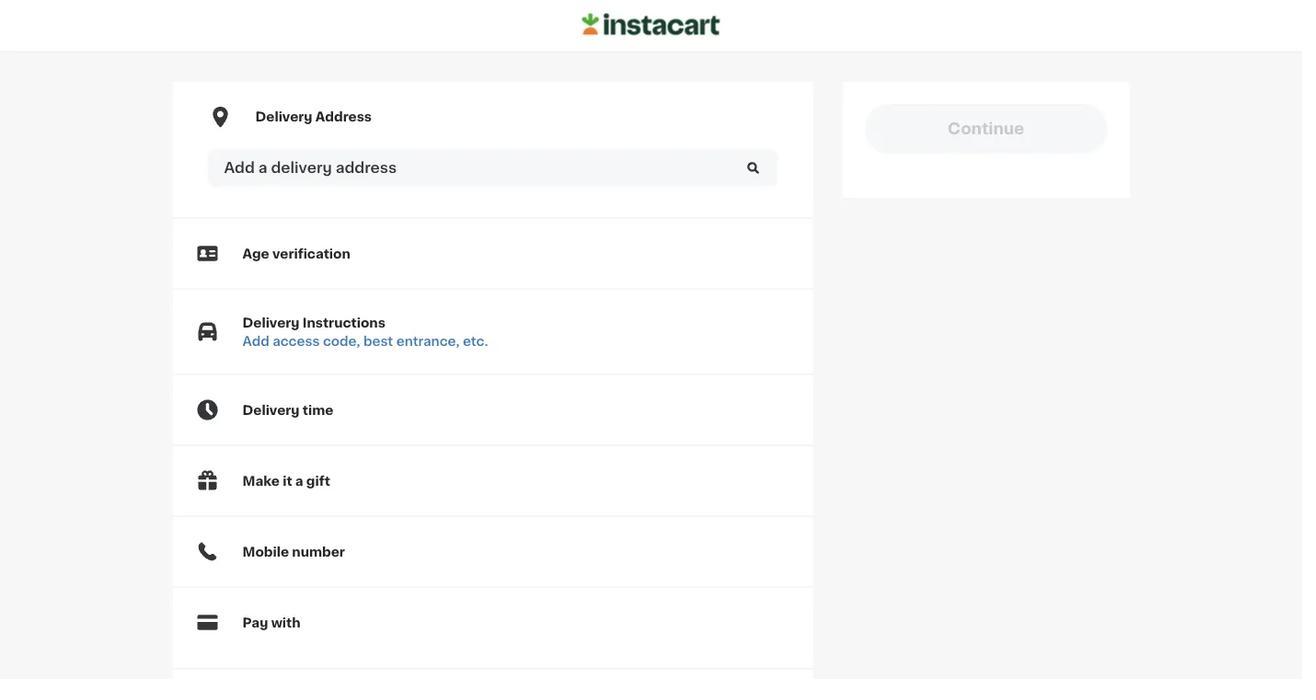 Task type: locate. For each thing, give the bounding box(es) containing it.
age verification
[[243, 247, 351, 260]]

add a delivery address
[[224, 161, 397, 175]]

2 vertical spatial delivery
[[243, 404, 300, 417]]

add left access at the left of page
[[243, 335, 269, 348]]

a inside the add a delivery address button
[[258, 161, 267, 175]]

a left delivery at the top left of page
[[258, 161, 267, 175]]

address
[[316, 110, 372, 123]]

delivery up access at the left of page
[[243, 316, 300, 329]]

access
[[273, 335, 320, 348]]

make
[[243, 475, 280, 487]]

add left delivery at the top left of page
[[224, 161, 255, 175]]

a right it
[[295, 475, 303, 487]]

delivery inside delivery instructions add access code, best entrance, etc.
[[243, 316, 300, 329]]

0 vertical spatial delivery
[[255, 110, 313, 123]]

best
[[363, 335, 393, 348]]

delivery left time
[[243, 404, 300, 417]]

a
[[258, 161, 267, 175], [295, 475, 303, 487]]

verification
[[272, 247, 351, 260]]

delivery up delivery at the top left of page
[[255, 110, 313, 123]]

pay with
[[243, 616, 301, 629]]

0 vertical spatial add
[[224, 161, 255, 175]]

1 vertical spatial add
[[243, 335, 269, 348]]

0 vertical spatial a
[[258, 161, 267, 175]]

with
[[271, 616, 301, 629]]

1 vertical spatial a
[[295, 475, 303, 487]]

delivery
[[255, 110, 313, 123], [243, 316, 300, 329], [243, 404, 300, 417]]

add
[[224, 161, 255, 175], [243, 335, 269, 348]]

mobile number
[[243, 545, 345, 558]]

time
[[303, 404, 334, 417]]

home image
[[582, 11, 720, 38]]

delivery instructions add access code, best entrance, etc.
[[243, 316, 488, 348]]

1 horizontal spatial a
[[295, 475, 303, 487]]

0 horizontal spatial a
[[258, 161, 267, 175]]

1 vertical spatial delivery
[[243, 316, 300, 329]]

delivery for delivery address
[[255, 110, 313, 123]]



Task type: describe. For each thing, give the bounding box(es) containing it.
delivery time
[[243, 404, 334, 417]]

number
[[292, 545, 345, 558]]

mobile
[[243, 545, 289, 558]]

make it a gift
[[243, 475, 330, 487]]

age
[[243, 247, 269, 260]]

add inside delivery instructions add access code, best entrance, etc.
[[243, 335, 269, 348]]

etc.
[[463, 335, 488, 348]]

code,
[[323, 335, 360, 348]]

add a delivery address button
[[208, 150, 778, 186]]

delivery
[[271, 161, 332, 175]]

add inside button
[[224, 161, 255, 175]]

delivery for delivery time
[[243, 404, 300, 417]]

delivery for delivery instructions add access code, best entrance, etc.
[[243, 316, 300, 329]]

instructions
[[303, 316, 386, 329]]

pay
[[243, 616, 268, 629]]

address
[[336, 161, 397, 175]]

it
[[283, 475, 292, 487]]

delivery address
[[255, 110, 372, 123]]

entrance,
[[396, 335, 460, 348]]

gift
[[306, 475, 330, 487]]



Task type: vqa. For each thing, say whether or not it's contained in the screenshot.
a to the right
yes



